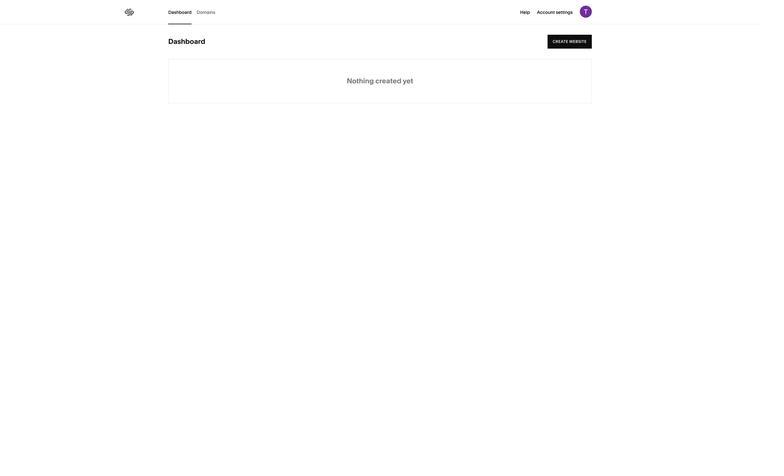 Task type: describe. For each thing, give the bounding box(es) containing it.
help
[[520, 9, 530, 15]]

dashboard button
[[168, 0, 192, 24]]

yet
[[403, 77, 413, 85]]

help link
[[520, 9, 530, 15]]

account
[[537, 9, 555, 15]]

2 dashboard from the top
[[168, 37, 205, 46]]

domains
[[197, 9, 215, 15]]

nothing
[[347, 77, 374, 85]]

website
[[569, 39, 587, 44]]

tab list containing dashboard
[[168, 0, 220, 24]]

dashboard inside tab list
[[168, 9, 192, 15]]

create
[[553, 39, 568, 44]]



Task type: locate. For each thing, give the bounding box(es) containing it.
create website
[[553, 39, 587, 44]]

tab list
[[168, 0, 220, 24]]

domains button
[[197, 0, 215, 24]]

1 vertical spatial dashboard
[[168, 37, 205, 46]]

create website link
[[548, 35, 592, 49]]

created
[[375, 77, 401, 85]]

dashboard
[[168, 9, 192, 15], [168, 37, 205, 46]]

account settings
[[537, 9, 573, 15]]

account settings link
[[537, 9, 573, 15]]

nothing created yet
[[347, 77, 413, 85]]

dashboard down dashboard button
[[168, 37, 205, 46]]

0 vertical spatial dashboard
[[168, 9, 192, 15]]

1 dashboard from the top
[[168, 9, 192, 15]]

dashboard left domains button
[[168, 9, 192, 15]]

settings
[[556, 9, 573, 15]]



Task type: vqa. For each thing, say whether or not it's contained in the screenshot.
"Search" field
no



